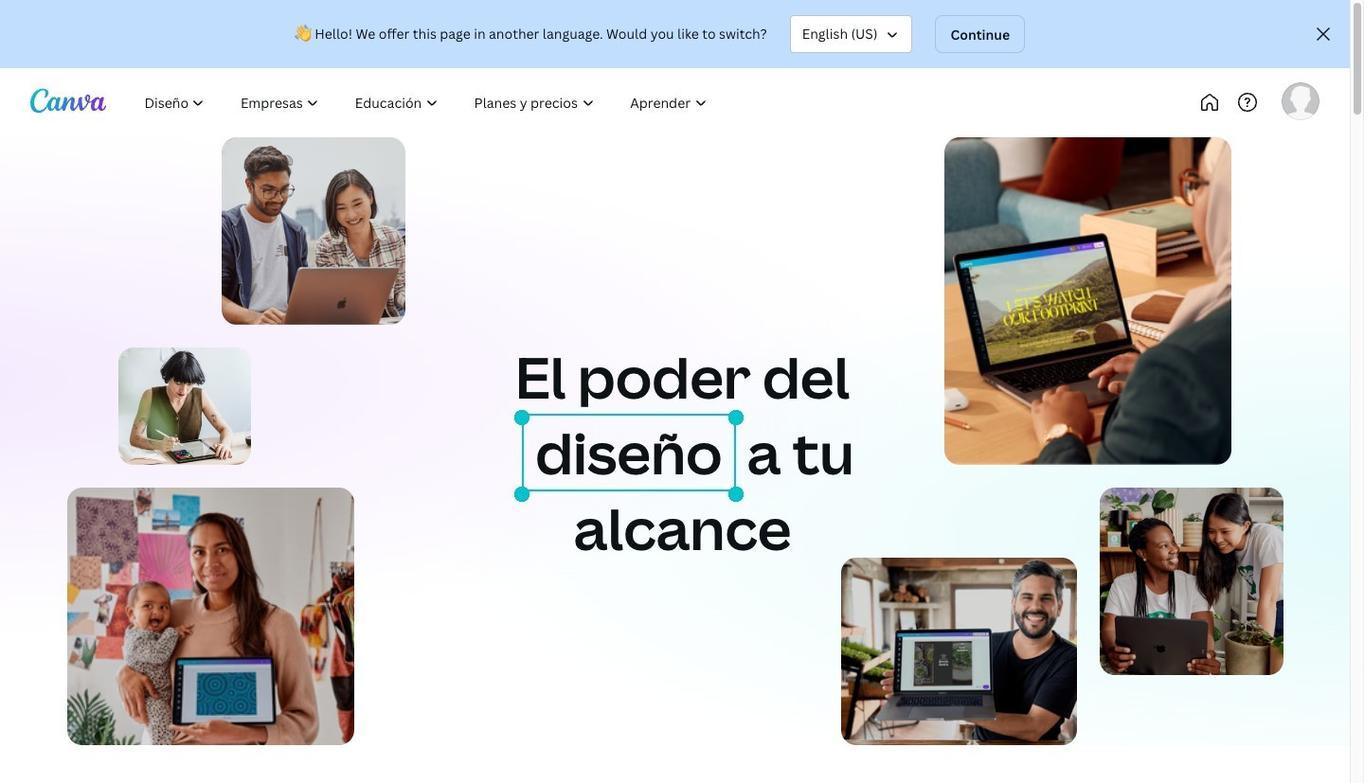 Task type: describe. For each thing, give the bounding box(es) containing it.
a person using canva with their laptop image
[[945, 137, 1232, 465]]

a person showing another person their ipad image
[[1100, 488, 1284, 676]]

a person writing down notes on their tablet image
[[118, 348, 251, 465]]

a person using a laptop with another person watching image
[[222, 137, 406, 325]]



Task type: locate. For each thing, give the bounding box(es) containing it.
a person presenting a design they created with their laptop using canva image
[[842, 558, 1077, 746]]

navegación mediante barra superior element
[[129, 83, 788, 121]]

None button
[[790, 15, 913, 53]]

a person holding a baby presenting a design made using canva image
[[67, 488, 354, 746]]



Task type: vqa. For each thing, say whether or not it's contained in the screenshot.
A person using a laptop with another person watching image
yes



